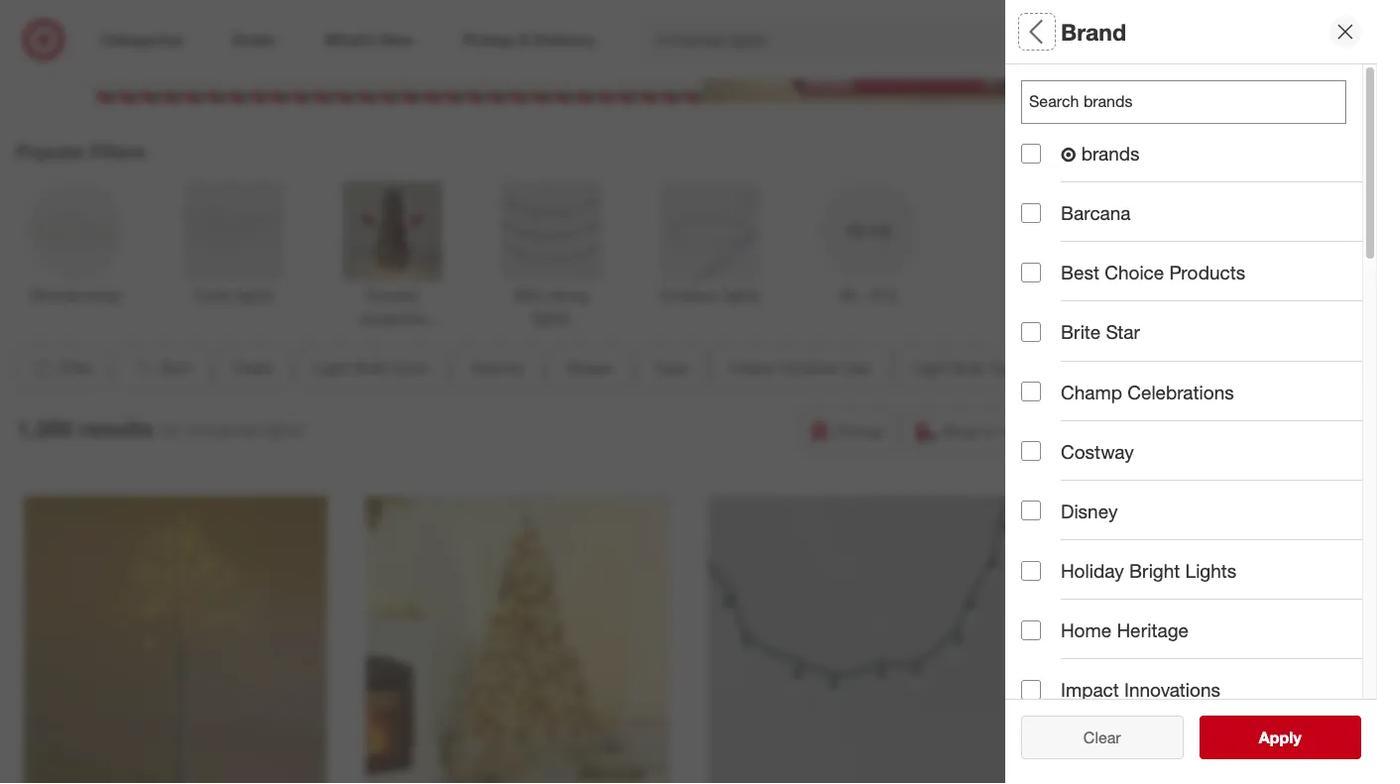 Task type: vqa. For each thing, say whether or not it's contained in the screenshot.
champ celebrations option
yes



Task type: describe. For each thing, give the bounding box(es) containing it.
1 horizontal spatial deals button
[[1021, 64, 1363, 134]]

1 vertical spatial sold
[[471, 358, 504, 377]]

wondershop link
[[16, 177, 135, 307]]

$0
[[840, 285, 857, 305]]

Impact Innovations checkbox
[[1021, 680, 1041, 700]]

0 vertical spatial light bulb type
[[913, 358, 1023, 377]]

shape inside all filters dialog
[[1021, 293, 1078, 316]]

apply
[[1259, 728, 1302, 748]]

impact
[[1061, 679, 1119, 701]]

pickup button
[[800, 409, 897, 453]]

sold inside all filters dialog
[[1021, 224, 1061, 247]]

home
[[1061, 619, 1112, 642]]

lighted length
[[1021, 640, 1156, 663]]

filter
[[59, 358, 93, 377]]

shop in store button
[[905, 409, 1049, 453]]

use inside all filters dialog
[[1164, 432, 1199, 455]]

1 vertical spatial light bulb color
[[314, 358, 430, 377]]

brite star
[[1061, 321, 1140, 344]]

light bulb type button inside all filters dialog
[[1021, 481, 1363, 550]]

mini string lights link
[[492, 177, 611, 330]]

Champ Celebrations checkbox
[[1021, 382, 1041, 402]]

all
[[1116, 728, 1131, 748]]

home heritage
[[1061, 619, 1189, 642]]

Costway checkbox
[[1021, 442, 1041, 461]]

1 vertical spatial shape
[[567, 358, 613, 377]]

holiday bright lights
[[1061, 559, 1237, 582]]

$15
[[872, 285, 897, 305]]

brite
[[1061, 321, 1101, 344]]

filters
[[90, 140, 146, 163]]

search
[[1113, 31, 1160, 51]]

clear all
[[1074, 728, 1131, 748]]

novelty
[[366, 285, 419, 305]]

lights inside mini string lights
[[532, 308, 570, 328]]

1 horizontal spatial shape button
[[1021, 273, 1363, 342]]

for
[[161, 421, 180, 440]]

clear all button
[[1021, 716, 1184, 760]]

sculpture
[[360, 308, 426, 328]]

outdoor lights link
[[651, 177, 770, 307]]

best
[[1061, 261, 1100, 284]]

1 vertical spatial brand
[[1065, 358, 1108, 377]]

day
[[1139, 421, 1167, 441]]

heritage
[[1117, 619, 1189, 642]]

lighted
[[1021, 640, 1089, 663]]

1 horizontal spatial sold by button
[[1021, 203, 1363, 273]]

0 horizontal spatial sold by
[[471, 358, 525, 377]]

mini string lights
[[514, 285, 588, 328]]

best choice products
[[1061, 261, 1246, 284]]

0 vertical spatial brand button
[[1048, 346, 1125, 389]]

innovations
[[1125, 679, 1221, 701]]

see results
[[1238, 728, 1323, 748]]

type down brite star option
[[1021, 363, 1063, 385]]

mini
[[514, 285, 544, 305]]

pickup
[[836, 421, 884, 441]]

type up champ celebrations "checkbox"
[[990, 358, 1023, 377]]

string
[[548, 285, 588, 305]]

icicle lights
[[194, 285, 274, 305]]

clear for clear all
[[1074, 728, 1111, 748]]

store
[[1001, 421, 1036, 441]]

1 vertical spatial brand button
[[1021, 550, 1363, 620]]

color inside all filters dialog
[[1118, 154, 1167, 177]]

4
[[1344, 21, 1349, 33]]

type down outdoor lights
[[654, 358, 688, 377]]

4 link
[[1314, 18, 1358, 61]]

sort
[[161, 358, 191, 377]]

"christmas
[[184, 421, 259, 440]]

1 vertical spatial sold by button
[[454, 346, 542, 389]]

icicle lights link
[[175, 177, 294, 307]]

by inside all filters dialog
[[1067, 224, 1088, 247]]

novelty sculpture lights link
[[333, 177, 452, 351]]

length
[[1094, 640, 1156, 663]]

bulb down novelty sculpture lights
[[354, 358, 387, 377]]

¬
[[1061, 143, 1076, 166]]

lights inside novelty sculpture lights
[[374, 331, 412, 351]]

outdoor inside all filters dialog
[[1085, 432, 1159, 455]]

all filters
[[1021, 17, 1117, 45]]

1 vertical spatial light bulb color button
[[298, 346, 446, 389]]

1 vertical spatial shape button
[[550, 346, 629, 389]]

type up holiday bright lights
[[1118, 501, 1160, 524]]

Best Choice Products checkbox
[[1021, 263, 1041, 282]]

all filters dialog
[[1006, 0, 1377, 783]]

light bulb color inside all filters dialog
[[1021, 154, 1167, 177]]

champ
[[1061, 380, 1123, 403]]

shipping button
[[1249, 409, 1362, 453]]

bright
[[1130, 559, 1180, 582]]

star
[[1106, 321, 1140, 344]]

holiday
[[1061, 559, 1124, 582]]

0 vertical spatial indoor outdoor use button
[[713, 346, 888, 389]]

see
[[1238, 728, 1267, 748]]

¬ brands
[[1061, 142, 1140, 166]]

0 vertical spatial use
[[843, 358, 871, 377]]

1 horizontal spatial indoor outdoor use button
[[1021, 412, 1363, 481]]

clear button
[[1021, 716, 1184, 760]]

Barcana checkbox
[[1021, 203, 1041, 223]]

apply button
[[1199, 716, 1362, 760]]

Holiday Bright Lights checkbox
[[1021, 561, 1041, 581]]

light bulb type inside all filters dialog
[[1021, 501, 1160, 524]]

search button
[[1113, 18, 1160, 65]]

shop in store
[[942, 421, 1036, 441]]



Task type: locate. For each thing, give the bounding box(es) containing it.
0 vertical spatial shape button
[[1021, 273, 1363, 342]]

products
[[1170, 261, 1246, 284]]

1 horizontal spatial indoor
[[1021, 432, 1080, 455]]

0 horizontal spatial deals button
[[216, 346, 290, 389]]

1 horizontal spatial indoor outdoor use
[[1021, 432, 1199, 455]]

filters
[[1055, 17, 1117, 45]]

1 horizontal spatial color
[[1118, 154, 1167, 177]]

costway 2ft/ 4ft/ 5ft/ 6ft pre-lit white twig birch tree for christmas holiday w/ led lights image
[[23, 496, 327, 783], [23, 496, 327, 783]]

0 vertical spatial light bulb type button
[[896, 346, 1040, 389]]

None checkbox
[[1021, 143, 1041, 163]]

type button up 'delivery'
[[1021, 342, 1363, 412]]

in
[[984, 421, 996, 441]]

None text field
[[1021, 80, 1347, 124]]

0 vertical spatial indoor outdoor use
[[730, 358, 871, 377]]

deals up "christmas
[[233, 358, 273, 377]]

clear left all
[[1074, 728, 1111, 748]]

1 vertical spatial light bulb type
[[1021, 501, 1160, 524]]

results inside button
[[1271, 728, 1323, 748]]

1 vertical spatial light bulb type button
[[1021, 481, 1363, 550]]

shape button
[[1021, 273, 1363, 342], [550, 346, 629, 389]]

filter button
[[16, 346, 108, 389]]

0 vertical spatial deals
[[1021, 85, 1072, 108]]

1 vertical spatial deals button
[[216, 346, 290, 389]]

0 horizontal spatial indoor outdoor use button
[[713, 346, 888, 389]]

brands
[[1082, 142, 1140, 165]]

100ct led smooth mini christmas string lights with green wire - wondershop™ image
[[708, 496, 1012, 783], [708, 496, 1012, 783]]

1 horizontal spatial sold by
[[1021, 224, 1088, 247]]

0 vertical spatial by
[[1067, 224, 1088, 247]]

0 horizontal spatial light bulb color button
[[298, 346, 446, 389]]

1,360
[[16, 415, 73, 442]]

results for see
[[1271, 728, 1323, 748]]

lights
[[1186, 559, 1237, 582]]

costway
[[1061, 440, 1134, 463]]

wondershop
[[30, 285, 121, 305]]

0 vertical spatial outdoor
[[659, 285, 718, 305]]

impact innovations
[[1061, 679, 1221, 701]]

0 vertical spatial sold by
[[1021, 224, 1088, 247]]

1 horizontal spatial sold
[[1021, 224, 1061, 247]]

1 vertical spatial indoor outdoor use button
[[1021, 412, 1363, 481]]

light bulb type up shop
[[913, 358, 1023, 377]]

0 horizontal spatial sold
[[471, 358, 504, 377]]

type
[[654, 358, 688, 377], [990, 358, 1023, 377], [1021, 363, 1063, 385], [1118, 501, 1160, 524]]

sold
[[1021, 224, 1061, 247], [471, 358, 504, 377]]

clear down impact
[[1084, 728, 1121, 748]]

deals button
[[1021, 64, 1363, 134], [216, 346, 290, 389]]

0 vertical spatial sold
[[1021, 224, 1061, 247]]

1 vertical spatial outdoor
[[780, 358, 839, 377]]

brand dialog
[[1006, 0, 1377, 783]]

outdoor
[[659, 285, 718, 305], [780, 358, 839, 377], [1085, 432, 1159, 455]]

champ celebrations
[[1061, 380, 1234, 403]]

light bulb color up "barcana"
[[1021, 154, 1167, 177]]

0 vertical spatial sold by button
[[1021, 203, 1363, 273]]

0 vertical spatial deals button
[[1021, 64, 1363, 134]]

0 horizontal spatial sold by button
[[454, 346, 542, 389]]

indoor
[[730, 358, 776, 377], [1021, 432, 1080, 455]]

indoor down champ celebrations "checkbox"
[[1021, 432, 1080, 455]]

1,360 results for "christmas lights"
[[16, 415, 307, 442]]

Home Heritage checkbox
[[1021, 620, 1041, 640]]

advertisement region
[[94, 4, 1284, 103]]

0 horizontal spatial light bulb color
[[314, 358, 430, 377]]

outdoor inside 'link'
[[659, 285, 718, 305]]

same day delivery button
[[1057, 409, 1241, 453]]

celebrations
[[1128, 380, 1234, 403]]

bulb
[[1072, 154, 1113, 177], [354, 358, 387, 377], [953, 358, 985, 377], [1072, 501, 1113, 524]]

1 horizontal spatial deals
[[1021, 85, 1072, 108]]

1 horizontal spatial by
[[1067, 224, 1088, 247]]

sold by down barcana checkbox
[[1021, 224, 1088, 247]]

30ct battery operated led christmas dewdrop fairy string lights warm white with silver wire - wondershop™ image
[[1050, 496, 1354, 783], [1050, 496, 1354, 783]]

light bulb type button up lights
[[1021, 481, 1363, 550]]

bulb up holiday
[[1072, 501, 1113, 524]]

light bulb color
[[1021, 154, 1167, 177], [314, 358, 430, 377]]

clear inside clear button
[[1084, 728, 1121, 748]]

barcana
[[1061, 201, 1131, 224]]

0 vertical spatial color
[[1118, 154, 1167, 177]]

by down mini string lights
[[508, 358, 525, 377]]

light bulb type
[[913, 358, 1023, 377], [1021, 501, 1160, 524]]

0 horizontal spatial type button
[[637, 346, 705, 389]]

Disney checkbox
[[1021, 501, 1041, 521]]

light bulb color button
[[1021, 134, 1363, 203], [298, 346, 446, 389]]

sold by down mini
[[471, 358, 525, 377]]

use up pickup
[[843, 358, 871, 377]]

0 horizontal spatial shape
[[567, 358, 613, 377]]

0 vertical spatial results
[[79, 415, 153, 442]]

1 horizontal spatial type button
[[1021, 342, 1363, 412]]

indoor inside all filters dialog
[[1021, 432, 1080, 455]]

deals up ¬
[[1021, 85, 1072, 108]]

disney
[[1061, 500, 1118, 522]]

bulb up "barcana"
[[1072, 154, 1113, 177]]

0 horizontal spatial deals
[[233, 358, 273, 377]]

light bulb type up holiday
[[1021, 501, 1160, 524]]

indoor outdoor use inside all filters dialog
[[1021, 432, 1199, 455]]

indoor outdoor use button
[[713, 346, 888, 389], [1021, 412, 1363, 481]]

brand right all
[[1061, 17, 1127, 45]]

brand inside dialog
[[1061, 17, 1127, 45]]

same day delivery
[[1094, 421, 1228, 441]]

sort button
[[116, 346, 208, 389]]

shape up brite star option
[[1021, 293, 1078, 316]]

deals button up "christmas
[[216, 346, 290, 389]]

lights inside the outdoor lights 'link'
[[723, 285, 761, 305]]

1 horizontal spatial light bulb color
[[1021, 154, 1167, 177]]

see results button
[[1199, 716, 1362, 760]]

0 vertical spatial light bulb color
[[1021, 154, 1167, 177]]

0 horizontal spatial shape button
[[550, 346, 629, 389]]

1 vertical spatial deals
[[233, 358, 273, 377]]

2 vertical spatial brand
[[1021, 571, 1075, 594]]

-
[[861, 285, 867, 305]]

1 horizontal spatial shape
[[1021, 293, 1078, 316]]

lighted length button
[[1021, 620, 1363, 689]]

0 horizontal spatial outdoor
[[659, 285, 718, 305]]

Brite Star checkbox
[[1021, 322, 1041, 342]]

What can we help you find? suggestions appear below search field
[[644, 18, 1127, 61]]

0 horizontal spatial results
[[79, 415, 153, 442]]

outdoor lights
[[659, 285, 761, 305]]

sold by inside all filters dialog
[[1021, 224, 1088, 247]]

1 clear from the left
[[1074, 728, 1111, 748]]

deals
[[1021, 85, 1072, 108], [233, 358, 273, 377]]

costway prelit 7.5ft christmas tree flocked xmas snowy tree 450 led lights image
[[366, 496, 669, 783], [366, 496, 669, 783]]

deals inside all filters dialog
[[1021, 85, 1072, 108]]

type button
[[1021, 342, 1363, 412], [637, 346, 705, 389]]

none text field inside brand dialog
[[1021, 80, 1347, 124]]

shape down mini string lights
[[567, 358, 613, 377]]

brand button
[[1048, 346, 1125, 389], [1021, 550, 1363, 620]]

brand up champ at the right of page
[[1065, 358, 1108, 377]]

light bulb color down novelty sculpture lights
[[314, 358, 430, 377]]

sold by button
[[1021, 203, 1363, 273], [454, 346, 542, 389]]

1 horizontal spatial light bulb color button
[[1021, 134, 1363, 203]]

0 horizontal spatial indoor outdoor use
[[730, 358, 871, 377]]

popular
[[16, 140, 85, 163]]

1 vertical spatial results
[[1271, 728, 1323, 748]]

light
[[1021, 154, 1067, 177], [314, 358, 350, 377], [913, 358, 948, 377], [1021, 501, 1067, 524]]

lights inside icicle lights link
[[236, 285, 274, 305]]

light bulb type button
[[896, 346, 1040, 389], [1021, 481, 1363, 550]]

1 vertical spatial use
[[1164, 432, 1199, 455]]

light bulb type button up shop
[[896, 346, 1040, 389]]

0 horizontal spatial by
[[508, 358, 525, 377]]

0 vertical spatial indoor
[[730, 358, 776, 377]]

lights"
[[263, 421, 307, 440]]

icicle
[[194, 285, 231, 305]]

1 vertical spatial indoor
[[1021, 432, 1080, 455]]

1 vertical spatial sold by
[[471, 358, 525, 377]]

0 vertical spatial light bulb color button
[[1021, 134, 1363, 203]]

indoor down outdoor lights
[[730, 358, 776, 377]]

deals button down search
[[1021, 64, 1363, 134]]

same
[[1094, 421, 1135, 441]]

by
[[1067, 224, 1088, 247], [508, 358, 525, 377]]

1 horizontal spatial results
[[1271, 728, 1323, 748]]

results
[[79, 415, 153, 442], [1271, 728, 1323, 748]]

lights
[[236, 285, 274, 305], [723, 285, 761, 305], [532, 308, 570, 328], [374, 331, 412, 351]]

color down novelty sculpture lights
[[391, 358, 430, 377]]

shipping
[[1286, 421, 1349, 441]]

delivery
[[1171, 421, 1228, 441]]

results left for
[[79, 415, 153, 442]]

by up best
[[1067, 224, 1088, 247]]

results right see on the bottom of page
[[1271, 728, 1323, 748]]

1 horizontal spatial outdoor
[[780, 358, 839, 377]]

popular filters
[[16, 140, 146, 163]]

color
[[1118, 154, 1167, 177], [391, 358, 430, 377]]

type button down outdoor lights
[[637, 346, 705, 389]]

2 clear from the left
[[1084, 728, 1121, 748]]

brand inside all filters dialog
[[1021, 571, 1075, 594]]

0 horizontal spatial use
[[843, 358, 871, 377]]

indoor outdoor use
[[730, 358, 871, 377], [1021, 432, 1199, 455]]

0 vertical spatial shape
[[1021, 293, 1078, 316]]

$0 - $15
[[840, 285, 897, 305]]

2 horizontal spatial outdoor
[[1085, 432, 1159, 455]]

bulb up the shop in store button
[[953, 358, 985, 377]]

color up "barcana"
[[1118, 154, 1167, 177]]

clear inside the clear all button
[[1074, 728, 1111, 748]]

sold by
[[1021, 224, 1088, 247], [471, 358, 525, 377]]

shape
[[1021, 293, 1078, 316], [567, 358, 613, 377]]

0 horizontal spatial color
[[391, 358, 430, 377]]

clear for clear
[[1084, 728, 1121, 748]]

1 horizontal spatial use
[[1164, 432, 1199, 455]]

0 horizontal spatial indoor
[[730, 358, 776, 377]]

1 vertical spatial by
[[508, 358, 525, 377]]

all
[[1021, 17, 1049, 45]]

brand up home heritage option
[[1021, 571, 1075, 594]]

1 vertical spatial indoor outdoor use
[[1021, 432, 1199, 455]]

$0 - $15 link
[[809, 177, 928, 307]]

shop
[[942, 421, 979, 441]]

1 vertical spatial color
[[391, 358, 430, 377]]

0 vertical spatial brand
[[1061, 17, 1127, 45]]

results for 1,360
[[79, 415, 153, 442]]

use down celebrations
[[1164, 432, 1199, 455]]

2 vertical spatial outdoor
[[1085, 432, 1159, 455]]

novelty sculpture lights
[[360, 285, 426, 351]]

choice
[[1105, 261, 1164, 284]]



